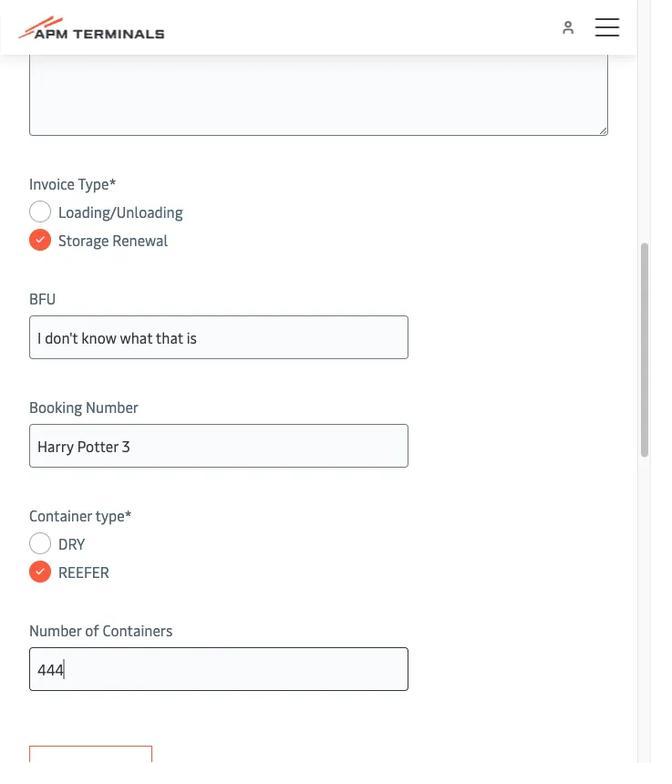Task type: vqa. For each thing, say whether or not it's contained in the screenshot.
Hazardous Cutoff "button" for 2nd REEFER CUTOFF button
no



Task type: describe. For each thing, give the bounding box(es) containing it.
number of containers
[[29, 621, 173, 640]]

renewal
[[112, 230, 168, 250]]

Booking Number text field
[[29, 425, 409, 468]]

type
[[95, 506, 125, 525]]

storage
[[58, 230, 109, 250]]

of
[[85, 621, 99, 640]]

containers
[[103, 621, 173, 640]]

1 horizontal spatial number
[[86, 397, 139, 417]]

invoice type
[[29, 174, 109, 193]]

Number of Containers number field
[[29, 648, 409, 692]]

storage renewal
[[58, 230, 168, 250]]

BFU text field
[[29, 316, 409, 360]]

loading/unloading
[[58, 202, 183, 222]]

invoice
[[29, 174, 75, 193]]



Task type: locate. For each thing, give the bounding box(es) containing it.
container type
[[29, 506, 125, 525]]

booking
[[29, 397, 82, 417]]

number
[[86, 397, 139, 417], [29, 621, 81, 640]]

0 vertical spatial number
[[86, 397, 139, 417]]

1 vertical spatial number
[[29, 621, 81, 640]]

bfu
[[29, 289, 56, 308]]

None radio
[[29, 201, 51, 223], [29, 533, 51, 555], [29, 561, 51, 583], [29, 201, 51, 223], [29, 533, 51, 555], [29, 561, 51, 583]]

reefer
[[58, 562, 109, 582]]

booking number
[[29, 397, 139, 417]]

number right booking
[[86, 397, 139, 417]]

container
[[29, 506, 92, 525]]

None radio
[[29, 229, 51, 251]]

dry
[[58, 534, 85, 554]]

type
[[78, 174, 109, 193]]

number left of
[[29, 621, 81, 640]]

0 horizontal spatial number
[[29, 621, 81, 640]]

None submit
[[29, 746, 152, 763]]

Other comments text field
[[29, 18, 608, 136]]



